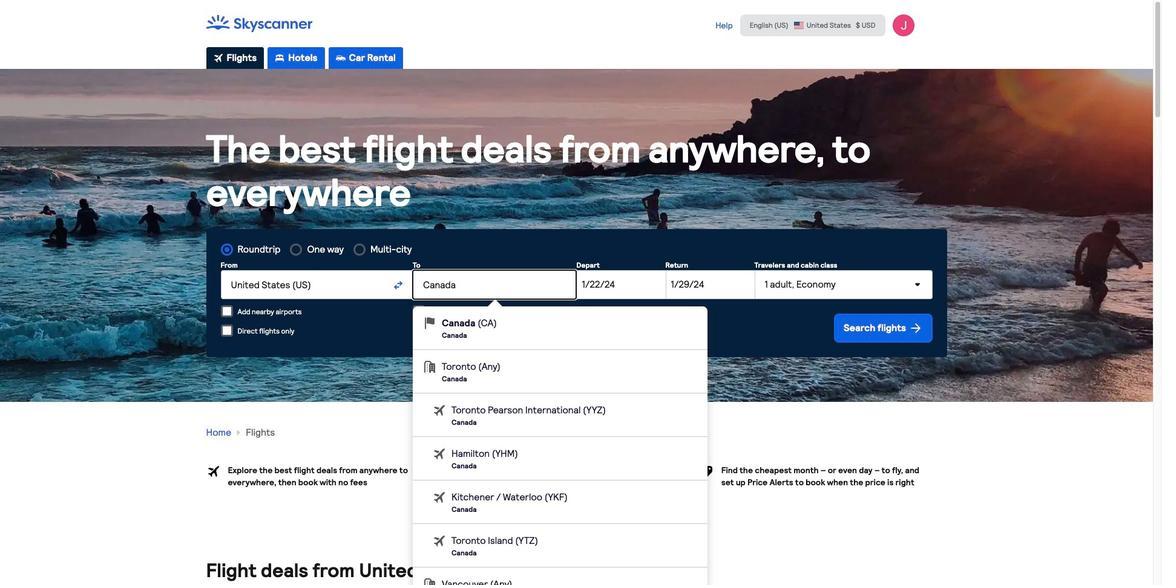 Task type: describe. For each thing, give the bounding box(es) containing it.
Roundtrip radio
[[221, 244, 233, 256]]

rtl support__otjmo image
[[234, 429, 243, 438]]

Add nearby airports checkbox
[[221, 306, 233, 318]]

active__n2u0z image
[[213, 53, 223, 63]]

account image
[[892, 15, 914, 36]]

Add nearby airports checkbox
[[413, 306, 425, 318]]

2 vertical spatial rtl support__yzkyy image
[[422, 578, 437, 586]]



Task type: vqa. For each thing, say whether or not it's contained in the screenshot.
rtl support__NTFhM ICON
no



Task type: locate. For each thing, give the bounding box(es) containing it.
none field for add nearby airports option
[[221, 271, 384, 300]]

switch origin and destination image
[[394, 281, 403, 291]]

1 horizontal spatial none field
[[413, 271, 708, 586]]

rtl support__yzkyy image
[[422, 317, 437, 331], [908, 321, 923, 336], [422, 360, 437, 375], [432, 447, 447, 462], [432, 491, 447, 505]]

none field country, city or airport
[[413, 271, 708, 586]]

list box
[[413, 307, 708, 586], [413, 307, 708, 586]]

Country, city or airport text field
[[221, 271, 384, 300]]

us image
[[793, 21, 804, 30]]

rtl support__yzkyy image
[[432, 404, 447, 418], [432, 534, 447, 549], [422, 578, 437, 586]]

Direct flights only checkbox
[[221, 325, 233, 337]]

None field
[[221, 271, 384, 300], [413, 271, 708, 586]]

Country, city or airport text field
[[413, 271, 576, 300]]

One way radio
[[290, 244, 302, 256]]

1 none field from the left
[[221, 271, 384, 300]]

none field for add nearby airports checkbox
[[413, 271, 708, 586]]

desktop__njgyo image
[[336, 53, 345, 63]]

1 vertical spatial rtl support__yzkyy image
[[432, 534, 447, 549]]

2 none field from the left
[[413, 271, 708, 586]]

Multi-city radio
[[353, 244, 366, 256]]

0 horizontal spatial none field
[[221, 271, 384, 300]]

desktop__njgyo image
[[275, 53, 285, 63]]

0 vertical spatial rtl support__yzkyy image
[[432, 404, 447, 418]]



